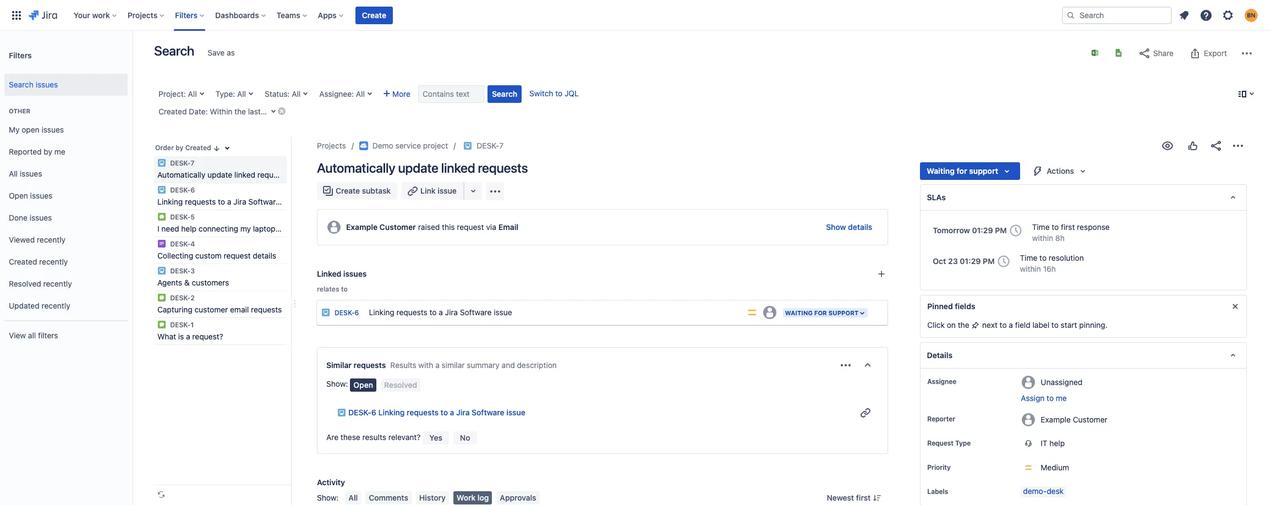 Task type: locate. For each thing, give the bounding box(es) containing it.
1 vertical spatial linking requests to a jira software issue
[[369, 307, 512, 317]]

1 horizontal spatial 7
[[499, 141, 504, 150]]

request type
[[927, 439, 971, 447]]

pinning.
[[1079, 320, 1107, 330]]

link an issue image
[[877, 270, 886, 278]]

2 horizontal spatial search
[[492, 89, 517, 98]]

2 vertical spatial jira
[[456, 408, 470, 417]]

request down my
[[224, 251, 251, 260]]

example for example customer raised this request via email
[[346, 222, 378, 232]]

me
[[54, 147, 65, 156], [1056, 393, 1067, 403]]

0 vertical spatial within
[[1032, 233, 1053, 243]]

automatically update linked requests
[[317, 160, 528, 176], [157, 170, 288, 179]]

1 horizontal spatial linking requests to a jira software issue
[[369, 307, 512, 317]]

all right assignee:
[[356, 89, 365, 98]]

example up it help
[[1041, 415, 1071, 424]]

search image
[[1066, 11, 1075, 20]]

example
[[346, 222, 378, 232], [1041, 415, 1071, 424]]

1 vertical spatial customer
[[1073, 415, 1107, 424]]

updated recently link
[[4, 295, 128, 317]]

desk-4
[[168, 240, 195, 248]]

hide message image
[[1229, 300, 1242, 313]]

7 up "add app" icon
[[499, 141, 504, 150]]

time inside time to first response within 8h
[[1032, 222, 1050, 232]]

your profile and settings image
[[1245, 9, 1258, 22]]

2 horizontal spatial 6
[[371, 408, 376, 417]]

4 up the collecting
[[191, 240, 195, 248]]

filters inside "popup button"
[[175, 10, 198, 20]]

jira up no
[[456, 408, 470, 417]]

2
[[296, 107, 301, 116], [191, 294, 195, 302]]

0 vertical spatial open
[[9, 191, 28, 200]]

1 vertical spatial pm
[[983, 256, 995, 266]]

1 service request image from the top
[[157, 212, 166, 221]]

menu bar
[[343, 491, 542, 505]]

it help image up these
[[337, 408, 346, 417]]

are
[[326, 432, 338, 442]]

0 horizontal spatial help
[[181, 224, 196, 233]]

0 vertical spatial request
[[457, 222, 484, 232]]

within 8h button
[[1032, 233, 1065, 244]]

share image
[[1209, 139, 1223, 152]]

search left switch
[[492, 89, 517, 98]]

desk- up desk-5
[[170, 186, 191, 194]]

settings image
[[1222, 9, 1235, 22]]

appswitcher icon image
[[10, 9, 23, 22]]

to inside button
[[1047, 393, 1054, 403]]

with
[[418, 360, 433, 370]]

level
[[300, 224, 316, 233]]

0 horizontal spatial search
[[9, 80, 34, 89]]

updated
[[9, 301, 39, 310]]

search up other
[[9, 80, 34, 89]]

all up date:
[[188, 89, 197, 98]]

recently down the viewed recently link
[[39, 257, 68, 266]]

0 vertical spatial waiting
[[927, 166, 955, 176]]

time inside time to resolution within 16h
[[1020, 253, 1037, 262]]

2 service request image from the top
[[157, 293, 166, 302]]

1 vertical spatial first
[[856, 493, 871, 502]]

desk
[[1047, 486, 1064, 496]]

link web pages and more image
[[466, 184, 480, 198]]

as
[[227, 48, 235, 57]]

jira up similar
[[445, 307, 458, 317]]

0 horizontal spatial pm
[[983, 256, 995, 266]]

time
[[1032, 222, 1050, 232], [1020, 253, 1037, 262]]

issue up and
[[494, 307, 512, 317]]

automatically update linked requests up link
[[317, 160, 528, 176]]

1 vertical spatial it help image
[[157, 185, 166, 194]]

1 vertical spatial example
[[1041, 415, 1071, 424]]

1 horizontal spatial first
[[1061, 222, 1075, 232]]

on
[[947, 320, 956, 330]]

1 vertical spatial within
[[1020, 264, 1041, 273]]

more
[[392, 89, 410, 98]]

add app image
[[488, 185, 502, 198]]

pm
[[995, 226, 1007, 235], [983, 256, 995, 266]]

by right reported
[[44, 147, 52, 156]]

0 horizontal spatial 6
[[191, 186, 195, 194]]

4
[[263, 107, 268, 116], [191, 240, 195, 248]]

1 vertical spatial 6
[[355, 309, 359, 317]]

1 vertical spatial me
[[1056, 393, 1067, 403]]

0 horizontal spatial create
[[336, 186, 360, 195]]

demo service project link
[[359, 139, 448, 152]]

projects link
[[317, 139, 346, 152]]

all right 'status:'
[[292, 89, 301, 98]]

help right it
[[1050, 439, 1065, 448]]

0 vertical spatial filters
[[175, 10, 198, 20]]

relates to
[[317, 285, 348, 293]]

all right type:
[[237, 89, 246, 98]]

1 vertical spatial open
[[353, 380, 373, 390]]

it help image
[[463, 141, 472, 150], [157, 185, 166, 194], [157, 266, 166, 275]]

0 horizontal spatial projects
[[128, 10, 157, 20]]

0 vertical spatial create
[[362, 10, 386, 20]]

time for time to resolution within 16h
[[1020, 253, 1037, 262]]

1 vertical spatial help
[[1050, 439, 1065, 448]]

desk-
[[477, 141, 499, 150], [170, 159, 191, 167], [170, 186, 191, 194], [170, 213, 191, 221], [170, 240, 191, 248], [170, 267, 191, 275], [170, 294, 191, 302], [335, 309, 355, 317], [170, 321, 191, 329], [348, 408, 371, 417]]

newest first image
[[873, 494, 882, 502]]

banner containing your work
[[0, 0, 1271, 31]]

all inside button
[[349, 493, 358, 502]]

done issues
[[9, 213, 52, 222]]

a right is
[[186, 332, 190, 341]]

my open issues
[[9, 125, 64, 134]]

it help image
[[157, 158, 166, 167], [337, 408, 346, 417]]

0 vertical spatial pm
[[995, 226, 1007, 235]]

issues inside group
[[36, 80, 58, 89]]

example for example customer
[[1041, 415, 1071, 424]]

1 horizontal spatial the
[[287, 224, 298, 233]]

1 horizontal spatial linked
[[441, 160, 475, 176]]

1 vertical spatial service request image
[[157, 293, 166, 302]]

work log
[[457, 493, 489, 502]]

requests up laptop
[[257, 170, 288, 179]]

create left subtask
[[336, 186, 360, 195]]

1 horizontal spatial create
[[362, 10, 386, 20]]

1 vertical spatial linking
[[369, 307, 394, 317]]

0 horizontal spatial 3
[[191, 267, 195, 275]]

update down "demo service project" on the top of the page
[[398, 160, 438, 176]]

0 vertical spatial example
[[346, 222, 378, 232]]

7 down order by created link
[[191, 159, 194, 167]]

create inside create subtask button
[[336, 186, 360, 195]]

0 vertical spatial 3
[[319, 224, 323, 233]]

time up within 8h button
[[1032, 222, 1050, 232]]

linking
[[157, 197, 183, 206], [369, 307, 394, 317], [378, 408, 405, 417]]

jira image
[[29, 9, 57, 22], [29, 9, 57, 22]]

customer
[[379, 222, 416, 232], [1073, 415, 1107, 424]]

clockicon image
[[1007, 222, 1024, 239], [995, 253, 1012, 270]]

waiting right priority: medium icon
[[785, 309, 813, 316]]

desk- up the collecting
[[170, 240, 191, 248]]

desk- down order by created
[[170, 159, 191, 167]]

demo service project image
[[359, 141, 368, 150]]

0 horizontal spatial waiting for support button
[[782, 307, 869, 319]]

1 horizontal spatial search
[[154, 43, 194, 58]]

1 vertical spatial 01:29
[[960, 256, 981, 266]]

2 vertical spatial the
[[958, 320, 969, 330]]

banner
[[0, 0, 1271, 31]]

linked up link web pages and more icon
[[441, 160, 475, 176]]

desk- for capturing customer email requests
[[170, 294, 191, 302]]

0 vertical spatial desk-7
[[477, 141, 504, 150]]

customer for example customer raised this request via email
[[379, 222, 416, 232]]

me down my open issues link
[[54, 147, 65, 156]]

desk- for agents & customers
[[170, 267, 191, 275]]

time to resolution within 16h
[[1020, 253, 1084, 273]]

1 vertical spatial request
[[224, 251, 251, 260]]

example down create subtask button
[[346, 222, 378, 232]]

1 horizontal spatial support
[[969, 166, 998, 176]]

projects inside popup button
[[128, 10, 157, 20]]

automatically up create subtask button
[[317, 160, 395, 176]]

all
[[188, 89, 197, 98], [237, 89, 246, 98], [292, 89, 301, 98], [356, 89, 365, 98], [9, 169, 18, 178], [349, 493, 358, 502]]

filters up the search issues
[[9, 50, 32, 60]]

3 up the agents & customers
[[191, 267, 195, 275]]

via
[[486, 222, 496, 232]]

search inside button
[[492, 89, 517, 98]]

1 horizontal spatial waiting for support button
[[920, 162, 1020, 180]]

2 vertical spatial it help image
[[157, 266, 166, 275]]

view all filters
[[9, 330, 58, 340]]

comments
[[369, 493, 408, 502]]

demo-desk
[[1023, 486, 1064, 496]]

all for status: all
[[292, 89, 301, 98]]

1 horizontal spatial help
[[1050, 439, 1065, 448]]

desk-7 up "add app" icon
[[477, 141, 504, 150]]

0 vertical spatial me
[[54, 147, 65, 156]]

first inside button
[[856, 493, 871, 502]]

software up no button
[[472, 408, 504, 417]]

search issues group
[[4, 70, 128, 99]]

1 vertical spatial filters
[[9, 50, 32, 60]]

1 horizontal spatial projects
[[317, 141, 346, 150]]

work
[[457, 493, 476, 502]]

show: down similar
[[326, 379, 348, 388]]

0 vertical spatial details
[[848, 222, 872, 232]]

project:
[[158, 89, 186, 98]]

4 right last
[[263, 107, 268, 116]]

similar
[[326, 360, 352, 370]]

clockicon image left within 8h button
[[1007, 222, 1024, 239]]

me down unassigned on the right of page
[[1056, 393, 1067, 403]]

label
[[1032, 320, 1049, 330]]

a left the field
[[1009, 320, 1013, 330]]

show: inside "show: open"
[[326, 379, 348, 388]]

all issues link
[[4, 163, 128, 185]]

search issues
[[9, 80, 58, 89]]

recently inside 'link'
[[42, 301, 70, 310]]

0 vertical spatial first
[[1061, 222, 1075, 232]]

service request image down agents
[[157, 293, 166, 302]]

to right assign
[[1047, 393, 1054, 403]]

work log button
[[453, 491, 492, 505]]

tomorrow 01:29 pm
[[933, 226, 1007, 235]]

request left via in the top of the page
[[457, 222, 484, 232]]

assignee: all
[[319, 89, 365, 98]]

create for create subtask
[[336, 186, 360, 195]]

0 vertical spatial show:
[[326, 379, 348, 388]]

0 vertical spatial it help image
[[157, 158, 166, 167]]

linking up desk-5
[[157, 197, 183, 206]]

the left last
[[234, 107, 246, 116]]

desk- for collecting custom request details
[[170, 240, 191, 248]]

order by created
[[155, 144, 211, 152]]

last
[[248, 107, 261, 116]]

0 vertical spatial customer
[[379, 222, 416, 232]]

me inside other 'group'
[[54, 147, 65, 156]]

0 horizontal spatial 2
[[191, 294, 195, 302]]

me for assign to me
[[1056, 393, 1067, 403]]

0 horizontal spatial 4
[[191, 240, 195, 248]]

time up within 16h button
[[1020, 253, 1037, 262]]

recently for viewed recently
[[37, 235, 66, 244]]

create button
[[355, 6, 393, 24]]

show:
[[326, 379, 348, 388], [317, 493, 339, 502]]

01:29 right tomorrow
[[972, 226, 993, 235]]

projects for 'projects' popup button
[[128, 10, 157, 20]]

automatically down order by created
[[157, 170, 205, 179]]

created for created recently
[[9, 257, 37, 266]]

1 vertical spatial details
[[253, 251, 276, 260]]

issues for done issues
[[30, 213, 52, 222]]

assignee:
[[319, 89, 354, 98]]

linked up my
[[234, 170, 255, 179]]

request
[[457, 222, 484, 232], [224, 251, 251, 260]]

issues up the my open issues
[[36, 80, 58, 89]]

Search field
[[1062, 6, 1172, 24]]

weeks,
[[270, 107, 294, 116]]

1 vertical spatial show:
[[317, 493, 339, 502]]

click
[[927, 320, 945, 330]]

by inside other 'group'
[[44, 147, 52, 156]]

issues up viewed recently
[[30, 213, 52, 222]]

0 horizontal spatial example
[[346, 222, 378, 232]]

create right "apps" popup button
[[362, 10, 386, 20]]

0 horizontal spatial desk-6
[[168, 186, 195, 194]]

next to a field label to start pinning.
[[980, 320, 1107, 330]]

8h
[[1055, 233, 1065, 243]]

0 vertical spatial for
[[957, 166, 967, 176]]

connecting
[[199, 224, 238, 233]]

show: down the activity
[[317, 493, 339, 502]]

1 vertical spatial the
[[287, 224, 298, 233]]

0 horizontal spatial first
[[856, 493, 871, 502]]

i
[[157, 224, 159, 233]]

1 horizontal spatial details
[[848, 222, 872, 232]]

link issue button
[[402, 182, 464, 200]]

all
[[28, 330, 36, 340]]

jira up my
[[233, 197, 246, 206]]

all down reported
[[9, 169, 18, 178]]

software
[[248, 197, 280, 206], [460, 307, 492, 317], [472, 408, 504, 417]]

01:29 right the 23
[[960, 256, 981, 266]]

0 vertical spatial clockicon image
[[1007, 222, 1024, 239]]

desk- for what is a request?
[[170, 321, 191, 329]]

1 vertical spatial 7
[[191, 159, 194, 167]]

1 vertical spatial create
[[336, 186, 360, 195]]

to up within 16h button
[[1039, 253, 1047, 262]]

show details button
[[819, 218, 879, 236]]

0 horizontal spatial update
[[207, 170, 232, 179]]

desk- up need
[[170, 213, 191, 221]]

issues up done issues
[[30, 191, 52, 200]]

linking up relevant?
[[378, 408, 405, 417]]

open up done
[[9, 191, 28, 200]]

service request image up i
[[157, 212, 166, 221]]

link issue
[[420, 186, 457, 195]]

2 vertical spatial created
[[9, 257, 37, 266]]

0 vertical spatial linking
[[157, 197, 183, 206]]

0 vertical spatial the
[[234, 107, 246, 116]]

automatically
[[317, 160, 395, 176], [157, 170, 205, 179]]

waiting up slas
[[927, 166, 955, 176]]

it help image for linking requests to a jira software issue
[[157, 185, 166, 194]]

0 vertical spatial service request image
[[157, 212, 166, 221]]

2 down the agents & customers
[[191, 294, 195, 302]]

desk- up &
[[170, 267, 191, 275]]

customer left raised on the left top of the page
[[379, 222, 416, 232]]

linking right desk-6 link
[[369, 307, 394, 317]]

0 vertical spatial 4
[[263, 107, 268, 116]]

1 vertical spatial clockicon image
[[995, 253, 1012, 270]]

1 horizontal spatial desk-6
[[335, 309, 359, 317]]

request?
[[192, 332, 223, 341]]

automatically update linked requests down the small image in the left top of the page
[[157, 170, 288, 179]]

desk-5
[[168, 213, 195, 221]]

switch to jql
[[529, 89, 579, 98]]

reported
[[9, 147, 42, 156]]

created down project:
[[158, 107, 187, 116]]

filters right 'projects' popup button
[[175, 10, 198, 20]]

issues for search issues
[[36, 80, 58, 89]]

1 horizontal spatial 6
[[355, 309, 359, 317]]

projects left demo service project icon
[[317, 141, 346, 150]]

desk-6 up desk-5
[[168, 186, 195, 194]]

jira
[[233, 197, 246, 206], [445, 307, 458, 317], [456, 408, 470, 417]]

0 horizontal spatial automatically update linked requests
[[157, 170, 288, 179]]

open up are these results relevant?
[[353, 380, 373, 390]]

2 left days
[[296, 107, 301, 116]]

1 vertical spatial it help image
[[337, 408, 346, 417]]

all for type: all
[[237, 89, 246, 98]]

0 horizontal spatial linked
[[234, 170, 255, 179]]

projects right work
[[128, 10, 157, 20]]

other group
[[4, 96, 128, 320]]

project
[[423, 141, 448, 150]]

1 vertical spatial software
[[460, 307, 492, 317]]

viewed recently link
[[4, 229, 128, 251]]

issues right open
[[42, 125, 64, 134]]

newest
[[827, 493, 854, 502]]

created left the small image in the left top of the page
[[185, 144, 211, 152]]

linking requests to a jira software issue link
[[364, 302, 742, 324]]

open in google sheets image
[[1114, 48, 1123, 57]]

it help image down order
[[157, 158, 166, 167]]

3 service request image from the top
[[157, 320, 166, 329]]

0 vertical spatial created
[[158, 107, 187, 116]]

support
[[969, 166, 998, 176], [828, 309, 859, 316]]

medium
[[1041, 463, 1069, 472]]

show
[[826, 222, 846, 232]]

requests up 5
[[185, 197, 216, 206]]

a right the with
[[435, 360, 440, 370]]

primary element
[[7, 0, 1062, 31]]

search inside group
[[9, 80, 34, 89]]

all left comments
[[349, 493, 358, 502]]

capturing
[[157, 305, 192, 314]]

date:
[[189, 107, 208, 116]]

no
[[460, 433, 470, 442]]

customer down assign to me button
[[1073, 415, 1107, 424]]

yes
[[429, 433, 442, 442]]

within left 8h
[[1032, 233, 1053, 243]]

me inside button
[[1056, 393, 1067, 403]]

issue
[[438, 186, 457, 195], [282, 197, 301, 206], [494, 307, 512, 317], [506, 408, 525, 417]]

2 horizontal spatial the
[[958, 320, 969, 330]]

recently down 'created recently' link
[[43, 279, 72, 288]]

0 horizontal spatial customer
[[379, 222, 416, 232]]

open inside "show: open"
[[353, 380, 373, 390]]

create inside create button
[[362, 10, 386, 20]]

it help image left desk-7 link
[[463, 141, 472, 150]]

issues for linked issues
[[343, 269, 367, 278]]

pm right the 23
[[983, 256, 995, 266]]

created inside other 'group'
[[9, 257, 37, 266]]

software up laptop
[[248, 197, 280, 206]]

issue inside button
[[438, 186, 457, 195]]

actions
[[1047, 166, 1074, 176]]

reporter
[[927, 415, 955, 423]]

show: open
[[326, 379, 373, 390]]

service request image
[[157, 212, 166, 221], [157, 293, 166, 302], [157, 320, 166, 329]]

priority: medium image
[[747, 307, 758, 318]]

desk-6 link
[[335, 309, 359, 317]]

oct 23 01:29 pm
[[933, 256, 995, 266]]

details down laptop
[[253, 251, 276, 260]]

to up 8h
[[1052, 222, 1059, 232]]

1 horizontal spatial customer
[[1073, 415, 1107, 424]]

0 horizontal spatial me
[[54, 147, 65, 156]]

within inside time to first response within 8h
[[1032, 233, 1053, 243]]



Task type: describe. For each thing, give the bounding box(es) containing it.
notifications image
[[1177, 9, 1191, 22]]

by for reported
[[44, 147, 52, 156]]

desk- for i need help connecting my laptop to the level 3 printer
[[170, 213, 191, 221]]

service request image for capturing
[[157, 293, 166, 302]]

save
[[208, 48, 225, 57]]

open inside other 'group'
[[9, 191, 28, 200]]

oct
[[933, 256, 946, 266]]

search issues link
[[4, 74, 128, 96]]

1 horizontal spatial automatically update linked requests
[[317, 160, 528, 176]]

0 horizontal spatial details
[[253, 251, 276, 260]]

to up connecting
[[218, 197, 225, 206]]

service request image for i
[[157, 212, 166, 221]]

0 vertical spatial it help image
[[463, 141, 472, 150]]

done issues link
[[4, 207, 128, 229]]

desk- for linking requests to a jira software issue
[[170, 186, 191, 194]]

1 vertical spatial waiting for support button
[[782, 307, 869, 319]]

service request with approvals image
[[157, 239, 166, 248]]

search for search issues
[[9, 80, 34, 89]]

a up no button
[[450, 408, 454, 417]]

my
[[240, 224, 251, 233]]

2 vertical spatial linking
[[378, 408, 405, 417]]

service request image for what
[[157, 320, 166, 329]]

show: for show: open
[[326, 379, 348, 388]]

1 vertical spatial created
[[185, 144, 211, 152]]

within 16h button
[[1020, 264, 1056, 275]]

my
[[9, 125, 20, 134]]

it
[[1041, 439, 1047, 448]]

pinned fields
[[927, 302, 975, 311]]

filters button
[[172, 6, 209, 24]]

what is a request?
[[157, 332, 223, 341]]

1 horizontal spatial desk-7
[[477, 141, 504, 150]]

dashboards
[[215, 10, 259, 20]]

small image
[[212, 144, 221, 153]]

switch
[[529, 89, 553, 98]]

0 vertical spatial 01:29
[[972, 226, 993, 235]]

need
[[161, 224, 179, 233]]

resolved
[[9, 279, 41, 288]]

all for assignee: all
[[356, 89, 365, 98]]

0 vertical spatial jira
[[233, 197, 246, 206]]

type
[[955, 439, 971, 447]]

requests up the results
[[396, 307, 427, 317]]

custom
[[195, 251, 222, 260]]

slas element
[[920, 184, 1247, 211]]

description
[[517, 360, 557, 370]]

0 vertical spatial help
[[181, 224, 196, 233]]

assign to me
[[1021, 393, 1067, 403]]

done
[[9, 213, 28, 222]]

first inside time to first response within 8h
[[1061, 222, 1075, 232]]

0 horizontal spatial automatically
[[157, 170, 205, 179]]

details element
[[920, 342, 1247, 369]]

show: for show:
[[317, 493, 339, 502]]

results
[[362, 432, 386, 442]]

type:
[[215, 89, 235, 98]]

resolved recently link
[[4, 273, 128, 295]]

i need help connecting my laptop to the level 3 printer
[[157, 224, 349, 233]]

view
[[9, 330, 26, 340]]

to left jql
[[555, 89, 562, 98]]

0 horizontal spatial 7
[[191, 159, 194, 167]]

desk- up these
[[348, 408, 371, 417]]

0 horizontal spatial request
[[224, 251, 251, 260]]

1 horizontal spatial 4
[[263, 107, 268, 116]]

collecting custom request details
[[157, 251, 276, 260]]

by for order
[[176, 144, 183, 152]]

your
[[74, 10, 90, 20]]

response
[[1077, 222, 1110, 232]]

capturing customer email requests
[[157, 305, 282, 314]]

it help image for agents & customers
[[157, 266, 166, 275]]

export
[[1204, 48, 1227, 58]]

help image
[[1199, 9, 1213, 22]]

issue up 'level'
[[282, 197, 301, 206]]

customer for example customer
[[1073, 415, 1107, 424]]

copy link to issue image
[[501, 141, 510, 150]]

1 vertical spatial for
[[814, 309, 827, 316]]

1 horizontal spatial for
[[957, 166, 967, 176]]

a up connecting
[[227, 197, 231, 206]]

requests up open button
[[354, 360, 386, 370]]

0 vertical spatial 6
[[191, 186, 195, 194]]

0 vertical spatial waiting for support
[[927, 166, 998, 176]]

resolution
[[1049, 253, 1084, 262]]

newest first button
[[820, 491, 888, 505]]

hide image
[[859, 357, 877, 374]]

reported by me link
[[4, 141, 128, 163]]

relates
[[317, 285, 339, 293]]

a up similar requests results with a similar summary and description
[[439, 307, 443, 317]]

desk- for automatically update linked requests
[[170, 159, 191, 167]]

vote options: no one has voted for this issue yet. image
[[1186, 139, 1199, 152]]

0 vertical spatial search
[[154, 43, 194, 58]]

sidebar navigation image
[[120, 44, 144, 66]]

watch options: you are not watching this issue, 0 people watching image
[[1161, 139, 1174, 152]]

to right next
[[1000, 320, 1007, 330]]

1 vertical spatial waiting for support
[[785, 309, 859, 316]]

example customer
[[1041, 415, 1107, 424]]

results
[[390, 360, 416, 370]]

issue type: it help image
[[321, 308, 330, 317]]

share link
[[1132, 45, 1179, 62]]

1 horizontal spatial pm
[[995, 226, 1007, 235]]

1 horizontal spatial 2
[[296, 107, 301, 116]]

to up yes
[[441, 408, 448, 417]]

0 vertical spatial software
[[248, 197, 280, 206]]

actions button
[[1025, 162, 1096, 180]]

recently for resolved recently
[[43, 279, 72, 288]]

your work button
[[70, 6, 121, 24]]

history
[[419, 493, 446, 502]]

issues for open issues
[[30, 191, 52, 200]]

export button
[[1183, 45, 1233, 62]]

to up the with
[[429, 307, 437, 317]]

open in microsoft excel image
[[1091, 48, 1099, 57]]

menu bar containing all
[[343, 491, 542, 505]]

assign
[[1021, 393, 1045, 403]]

created for created date: within the last 4 weeks, 2 days
[[158, 107, 187, 116]]

are these results relevant?
[[326, 432, 421, 442]]

create for create
[[362, 10, 386, 20]]

all button
[[345, 491, 361, 505]]

activity
[[317, 478, 345, 487]]

priority
[[927, 463, 951, 472]]

all for project: all
[[188, 89, 197, 98]]

1 vertical spatial 4
[[191, 240, 195, 248]]

desk- left the copy link to issue icon
[[477, 141, 499, 150]]

time for time to first response within 8h
[[1032, 222, 1050, 232]]

all inside other 'group'
[[9, 169, 18, 178]]

0 horizontal spatial the
[[234, 107, 246, 116]]

1 vertical spatial 2
[[191, 294, 195, 302]]

filters
[[38, 330, 58, 340]]

0 horizontal spatial waiting
[[785, 309, 813, 316]]

search for search button
[[492, 89, 517, 98]]

1 vertical spatial jira
[[445, 307, 458, 317]]

no button
[[453, 431, 477, 445]]

0 vertical spatial waiting for support button
[[920, 162, 1020, 180]]

recently for updated recently
[[42, 301, 70, 310]]

details
[[927, 351, 953, 360]]

2 vertical spatial 6
[[371, 408, 376, 417]]

dashboards button
[[212, 6, 270, 24]]

1 vertical spatial desk-7
[[168, 159, 194, 167]]

recently for created recently
[[39, 257, 68, 266]]

customers
[[192, 278, 229, 287]]

desk-6 linking requests to a jira software issue
[[348, 408, 525, 417]]

open issues link
[[4, 185, 128, 207]]

desk- right issue type: it help icon
[[335, 309, 355, 317]]

to left start
[[1051, 320, 1059, 330]]

2 vertical spatial software
[[472, 408, 504, 417]]

projects for projects link at the left top of page
[[317, 141, 346, 150]]

clockicon image for tomorrow 01:29 pm
[[1007, 222, 1024, 239]]

remove criteria image
[[277, 107, 286, 116]]

requests up yes
[[407, 408, 439, 417]]

to inside time to resolution within 16h
[[1039, 253, 1047, 262]]

me for reported by me
[[54, 147, 65, 156]]

next
[[982, 320, 998, 330]]

it help
[[1041, 439, 1065, 448]]

to down linked issues
[[341, 285, 348, 293]]

clockicon image for oct 23 01:29 pm
[[995, 253, 1012, 270]]

created recently link
[[4, 251, 128, 273]]

my open issues link
[[4, 119, 128, 141]]

0 horizontal spatial it help image
[[157, 158, 166, 167]]

0 horizontal spatial support
[[828, 309, 859, 316]]

details inside button
[[848, 222, 872, 232]]

0 vertical spatial desk-6
[[168, 186, 195, 194]]

requests down the copy link to issue icon
[[478, 160, 528, 176]]

field
[[1015, 320, 1030, 330]]

to inside time to first response within 8h
[[1052, 222, 1059, 232]]

more button
[[379, 85, 415, 103]]

requests right "email"
[[251, 305, 282, 314]]

issue down and
[[506, 408, 525, 417]]

actions image
[[1231, 139, 1245, 152]]

all issues
[[9, 169, 42, 178]]

labels
[[927, 488, 948, 496]]

unassigned
[[1041, 377, 1082, 387]]

time to first response within 8h
[[1032, 222, 1110, 243]]

issues for all issues
[[20, 169, 42, 178]]

project: all
[[158, 89, 197, 98]]

is
[[178, 332, 184, 341]]

teams button
[[273, 6, 311, 24]]

demo service project
[[372, 141, 448, 150]]

share
[[1153, 48, 1174, 58]]

linked
[[317, 269, 341, 278]]

Search issues using keywords text field
[[418, 85, 484, 103]]

0 vertical spatial support
[[969, 166, 998, 176]]

1 horizontal spatial automatically
[[317, 160, 395, 176]]

to right laptop
[[277, 224, 285, 233]]

1 horizontal spatial update
[[398, 160, 438, 176]]

0 horizontal spatial linking requests to a jira software issue
[[157, 197, 301, 206]]

click on the
[[927, 320, 971, 330]]

7 inside desk-7 link
[[499, 141, 504, 150]]

agents
[[157, 278, 182, 287]]

relevant?
[[388, 432, 421, 442]]

and
[[502, 360, 515, 370]]

approvals button
[[497, 491, 540, 505]]

within inside time to resolution within 16h
[[1020, 264, 1041, 273]]

tomorrow
[[933, 226, 970, 235]]

16h
[[1043, 264, 1056, 273]]

laptop
[[253, 224, 275, 233]]

1 horizontal spatial it help image
[[337, 408, 346, 417]]

save as
[[208, 48, 235, 57]]

0 horizontal spatial filters
[[9, 50, 32, 60]]



Task type: vqa. For each thing, say whether or not it's contained in the screenshot.
can
no



